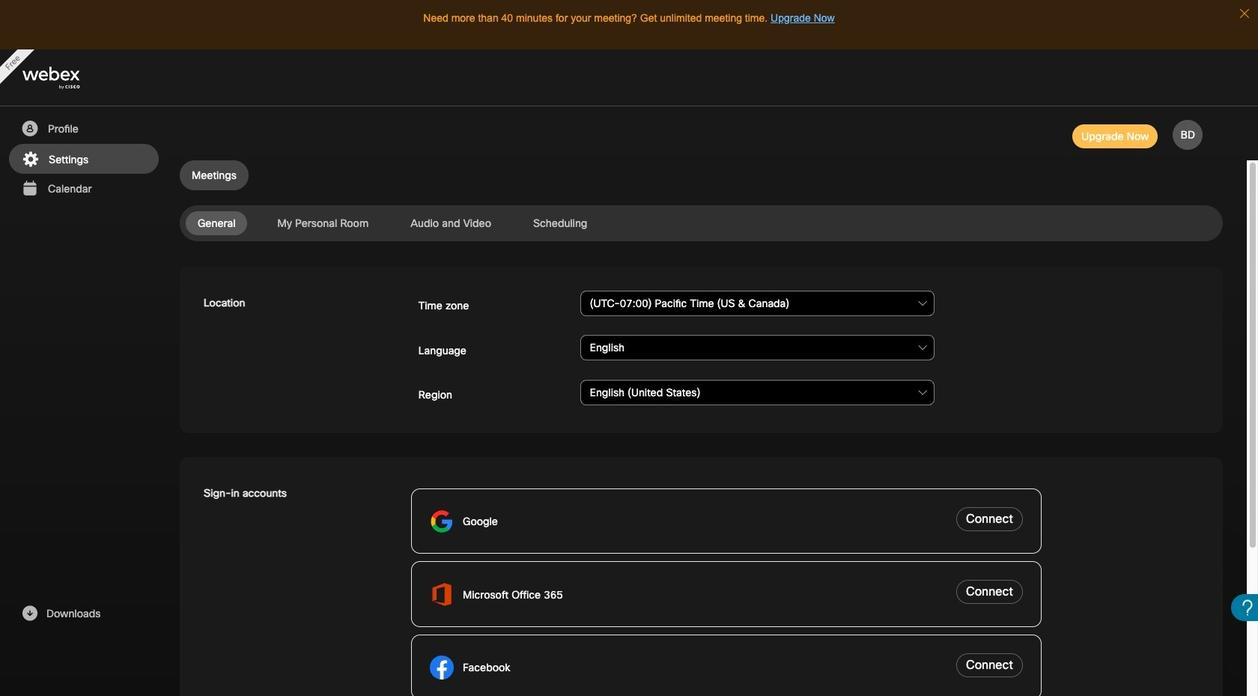 Task type: locate. For each thing, give the bounding box(es) containing it.
None text field
[[581, 291, 935, 316], [581, 335, 935, 361], [581, 291, 935, 316], [581, 335, 935, 361]]

None text field
[[581, 380, 935, 405]]

cisco webex image
[[22, 67, 112, 89]]

0 vertical spatial tab list
[[180, 160, 1224, 190]]

tab list
[[180, 160, 1224, 190], [180, 211, 1224, 235]]

1 vertical spatial tab list
[[180, 211, 1224, 235]]

banner
[[0, 49, 1259, 106]]

mds people circle_filled image
[[20, 120, 39, 138]]



Task type: vqa. For each thing, say whether or not it's contained in the screenshot.
list box
no



Task type: describe. For each thing, give the bounding box(es) containing it.
2 tab list from the top
[[180, 211, 1224, 235]]

1 tab list from the top
[[180, 160, 1224, 190]]

mds meetings_filled image
[[20, 180, 39, 198]]

mds settings_filled image
[[21, 151, 40, 169]]

mds content download_filled image
[[20, 605, 39, 623]]



